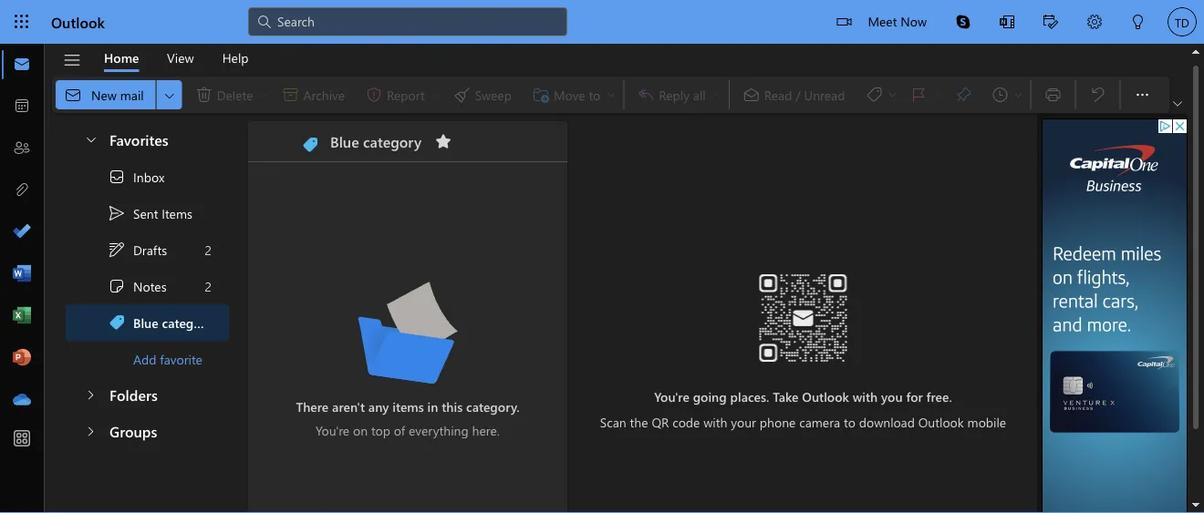 Task type: locate. For each thing, give the bounding box(es) containing it.
to
[[844, 414, 856, 431]]


[[162, 88, 177, 102], [84, 132, 99, 146], [83, 388, 98, 403], [83, 425, 98, 439]]

of
[[394, 422, 405, 439]]

to do image
[[13, 224, 31, 242]]

 button
[[1117, 0, 1161, 46]]

2 2 from the top
[[205, 278, 212, 295]]

 button inside groups tree item
[[73, 414, 107, 448]]


[[301, 135, 319, 154], [108, 314, 126, 332]]

 left folders in the left bottom of the page
[[83, 388, 98, 403]]

 inside message list section
[[301, 135, 319, 154]]

aren't
[[332, 398, 365, 415]]

 button
[[54, 45, 90, 76]]

excel image
[[13, 308, 31, 326]]

application
[[0, 0, 1204, 514]]

1 vertical spatial category
[[162, 315, 213, 331]]

 button left folders in the left bottom of the page
[[73, 378, 107, 412]]

0 vertical spatial outlook
[[51, 12, 105, 31]]

files image
[[13, 182, 31, 200]]

notes
[[133, 278, 167, 295]]


[[108, 204, 126, 223]]

favorites tree item
[[66, 122, 229, 159]]

everything
[[409, 422, 469, 439]]

tab list
[[90, 44, 263, 72]]

folders tree item
[[66, 378, 229, 414]]

you're
[[654, 388, 690, 405], [316, 422, 350, 439]]

0 vertical spatial 2
[[205, 242, 212, 258]]

2 inside  tree item
[[205, 278, 212, 295]]

meet now
[[868, 12, 927, 29]]

blue category
[[330, 132, 422, 151]]

 down move & delete "group"
[[301, 135, 319, 154]]

 button
[[157, 80, 182, 109]]

0 vertical spatial with
[[853, 388, 878, 405]]

move & delete group
[[56, 77, 620, 113]]

1 vertical spatial outlook
[[802, 388, 849, 405]]

1 vertical spatial with
[[704, 414, 728, 431]]

outlook up  button
[[51, 12, 105, 31]]

with
[[853, 388, 878, 405], [704, 414, 728, 431]]

1 vertical spatial 2
[[205, 278, 212, 295]]

0 vertical spatial 
[[301, 135, 319, 154]]

 button
[[75, 122, 106, 156], [73, 378, 107, 412], [73, 414, 107, 448]]

outlook
[[51, 12, 105, 31], [802, 388, 849, 405], [919, 414, 964, 431]]

0 horizontal spatial outlook
[[51, 12, 105, 31]]

blue up 'add'
[[133, 315, 159, 331]]

 button
[[1029, 0, 1073, 46]]

mail
[[120, 86, 144, 103]]

1 horizontal spatial category
[[363, 132, 422, 151]]

left-rail-appbar navigation
[[4, 44, 40, 422]]

powerpoint image
[[13, 349, 31, 368]]

drafts
[[133, 242, 167, 258]]

 inside favorites tree item
[[84, 132, 99, 146]]

category.
[[466, 398, 520, 415]]

 inside tree item
[[108, 314, 126, 332]]

 button
[[1073, 0, 1117, 46]]

meet
[[868, 12, 897, 29]]

0 vertical spatial blue
[[330, 132, 359, 151]]

1 2 from the top
[[205, 242, 212, 258]]


[[108, 168, 126, 186]]

 tree item
[[66, 159, 229, 195]]

outlook banner
[[0, 0, 1204, 46]]


[[108, 277, 126, 296]]

Search field
[[276, 12, 557, 30]]

groups tree item
[[66, 414, 229, 451]]


[[108, 241, 126, 259]]

you're up qr
[[654, 388, 690, 405]]

2 for 
[[205, 242, 212, 258]]

 down the 
[[108, 314, 126, 332]]

 for 
[[301, 135, 319, 154]]

on
[[353, 422, 368, 439]]

favorites
[[109, 129, 168, 149]]

2 vertical spatial  button
[[73, 414, 107, 448]]

2 horizontal spatial outlook
[[919, 414, 964, 431]]


[[1088, 15, 1102, 29]]

 button inside the folders tree item
[[73, 378, 107, 412]]

view button
[[153, 44, 208, 72]]

1 horizontal spatial you're
[[654, 388, 690, 405]]


[[64, 86, 82, 104]]

0 horizontal spatial with
[[704, 414, 728, 431]]

1 horizontal spatial blue
[[330, 132, 359, 151]]


[[63, 51, 82, 70]]

going
[[693, 388, 727, 405]]

0 horizontal spatial you're
[[316, 422, 350, 439]]

2 inside  tree item
[[205, 242, 212, 258]]

 button
[[985, 0, 1029, 46]]

2
[[205, 242, 212, 258], [205, 278, 212, 295]]

 inbox
[[108, 168, 165, 186]]

free.
[[927, 388, 952, 405]]

 inside the folders tree item
[[83, 388, 98, 403]]


[[1044, 15, 1058, 29]]

with down going
[[704, 414, 728, 431]]

add favorite
[[133, 351, 202, 368]]

new
[[91, 86, 117, 103]]

0 horizontal spatial 
[[108, 314, 126, 332]]

for
[[906, 388, 923, 405]]

sent
[[133, 205, 158, 222]]

message list section
[[248, 117, 568, 514]]

calendar image
[[13, 98, 31, 116]]

0 vertical spatial category
[[363, 132, 422, 151]]

0 vertical spatial  button
[[75, 122, 106, 156]]

help
[[222, 49, 249, 66]]

 inside groups tree item
[[83, 425, 98, 439]]

 button inside favorites tree item
[[75, 122, 106, 156]]

 button
[[429, 129, 458, 154]]

1 vertical spatial you're
[[316, 422, 350, 439]]

with left you
[[853, 388, 878, 405]]

0 vertical spatial you're
[[654, 388, 690, 405]]

qr
[[652, 414, 669, 431]]

1 vertical spatial  button
[[73, 378, 107, 412]]

1 horizontal spatial outlook
[[802, 388, 849, 405]]

outlook up camera
[[802, 388, 849, 405]]

blue inside message list section
[[330, 132, 359, 151]]

category left  button
[[363, 132, 422, 151]]

2 right notes
[[205, 278, 212, 295]]

 button left groups
[[73, 414, 107, 448]]

 tree item
[[66, 268, 229, 305]]

 tree item
[[66, 305, 229, 341]]

outlook down free. in the bottom right of the page
[[919, 414, 964, 431]]

1 horizontal spatial 
[[301, 135, 319, 154]]

blue
[[330, 132, 359, 151], [133, 315, 159, 331]]

 button for favorites
[[75, 122, 106, 156]]

now
[[901, 12, 927, 29]]

 right mail
[[162, 88, 177, 102]]

heading
[[469, 121, 493, 162]]


[[837, 15, 852, 29]]

blue inside  blue category
[[133, 315, 159, 331]]

1 horizontal spatial with
[[853, 388, 878, 405]]

favorites tree
[[66, 115, 229, 378]]

td image
[[1168, 7, 1197, 36]]

 button for groups
[[73, 414, 107, 448]]

0 horizontal spatial category
[[162, 315, 213, 331]]

1 vertical spatial blue
[[133, 315, 159, 331]]

mail image
[[13, 56, 31, 74]]

blue down move & delete "group"
[[330, 132, 359, 151]]

 down  new mail
[[84, 132, 99, 146]]

tab list containing home
[[90, 44, 263, 72]]

2 right the drafts
[[205, 242, 212, 258]]

0 horizontal spatial blue
[[133, 315, 159, 331]]

the
[[630, 414, 648, 431]]

category
[[363, 132, 422, 151], [162, 315, 213, 331]]

you're left on
[[316, 422, 350, 439]]

 left groups
[[83, 425, 98, 439]]

 button down  new mail
[[75, 122, 106, 156]]

2 vertical spatial outlook
[[919, 414, 964, 431]]

you're going places. take outlook with you for free. scan the qr code with your phone camera to download outlook mobile
[[600, 388, 1007, 431]]

category up favorite
[[162, 315, 213, 331]]


[[1131, 15, 1146, 29]]

1 vertical spatial 
[[108, 314, 126, 332]]



Task type: describe. For each thing, give the bounding box(es) containing it.
mobile
[[968, 414, 1007, 431]]

 for folders
[[83, 388, 98, 403]]

you're inside the 'there aren't any items in this category. you're on top of everything here.'
[[316, 422, 350, 439]]

people image
[[13, 140, 31, 158]]

 tree item
[[66, 195, 229, 232]]

favorite
[[160, 351, 202, 368]]

 for groups
[[83, 425, 98, 439]]


[[255, 13, 274, 31]]

you
[[881, 388, 903, 405]]

top
[[371, 422, 391, 439]]

category inside message list section
[[363, 132, 422, 151]]

groups
[[109, 421, 157, 441]]

items
[[393, 398, 424, 415]]

camera
[[800, 414, 841, 431]]

 button
[[1125, 77, 1161, 113]]

download
[[859, 414, 915, 431]]

code
[[673, 414, 700, 431]]

any
[[368, 398, 389, 415]]

onedrive image
[[13, 391, 31, 410]]

outlook inside banner
[[51, 12, 105, 31]]

home button
[[90, 44, 153, 72]]

2 for 
[[205, 278, 212, 295]]

there
[[296, 398, 329, 415]]


[[434, 132, 453, 151]]

 tree item
[[66, 232, 229, 268]]

phone
[[760, 414, 796, 431]]

tags group
[[733, 77, 1027, 113]]

heading inside message list section
[[469, 121, 493, 162]]

 drafts
[[108, 241, 167, 259]]

 notes
[[108, 277, 167, 296]]

help button
[[209, 44, 262, 72]]

here.
[[472, 422, 500, 439]]

inbox
[[133, 169, 165, 185]]

there aren't any items in this category. you're on top of everything here.
[[296, 398, 520, 439]]


[[1000, 15, 1015, 29]]

 for favorites
[[84, 132, 99, 146]]

places.
[[731, 388, 770, 405]]

home
[[104, 49, 139, 66]]

items
[[162, 205, 192, 222]]

 button
[[942, 0, 985, 44]]

 sent items
[[108, 204, 192, 223]]

category inside  blue category
[[162, 315, 213, 331]]

this
[[442, 398, 463, 415]]

 new mail
[[64, 86, 144, 104]]

you're inside you're going places. take outlook with you for free. scan the qr code with your phone camera to download outlook mobile
[[654, 388, 690, 405]]

 inside popup button
[[162, 88, 177, 102]]

take
[[773, 388, 799, 405]]


[[1134, 86, 1152, 104]]

 search field
[[248, 0, 568, 41]]

application containing outlook
[[0, 0, 1204, 514]]

 button for folders
[[73, 378, 107, 412]]

add
[[133, 351, 157, 368]]

your
[[731, 414, 756, 431]]


[[1173, 99, 1183, 109]]

view
[[167, 49, 194, 66]]

 button
[[1170, 95, 1186, 113]]

outlook link
[[51, 0, 105, 44]]

in
[[428, 398, 438, 415]]

add favorite tree item
[[66, 341, 229, 378]]

folders
[[109, 385, 158, 404]]

 for  blue category
[[108, 314, 126, 332]]

word image
[[13, 266, 31, 284]]


[[956, 15, 971, 29]]

scan
[[600, 414, 627, 431]]

more apps image
[[13, 431, 31, 449]]

 blue category
[[108, 314, 213, 332]]



Task type: vqa. For each thing, say whether or not it's contained in the screenshot.
rightmost 
no



